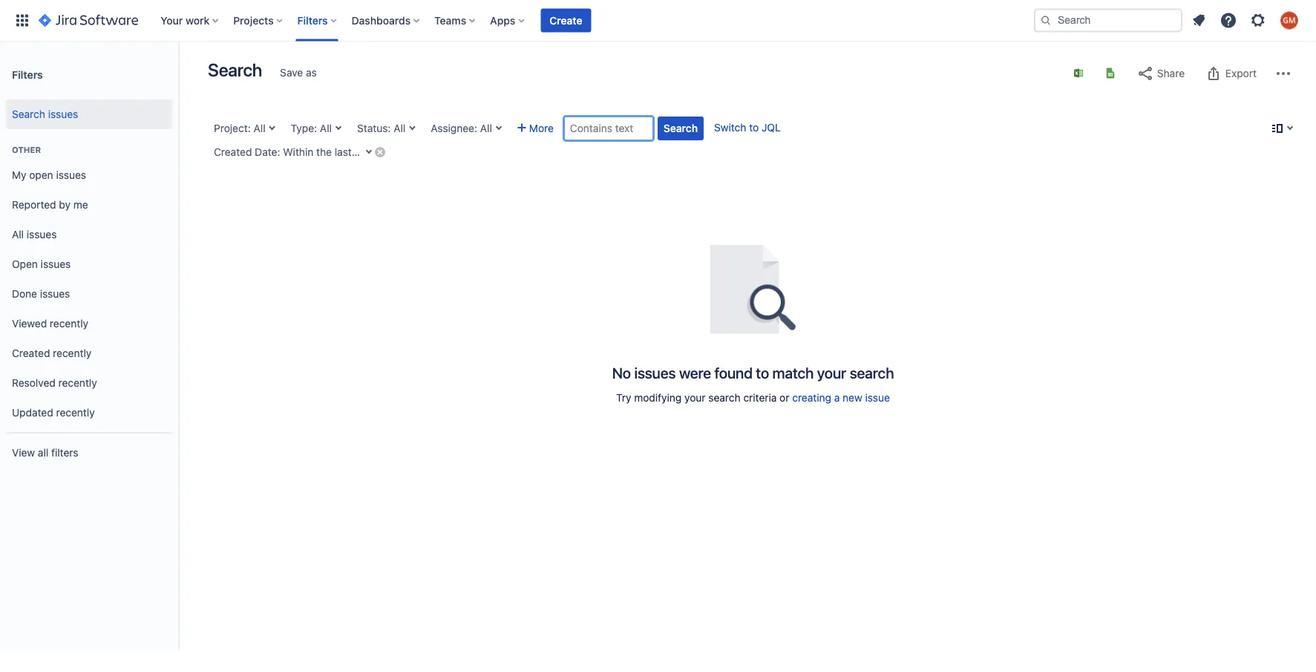Task type: vqa. For each thing, say whether or not it's contained in the screenshot.
Numbered list ⌘⇧7 Image
no



Task type: locate. For each thing, give the bounding box(es) containing it.
your up a
[[818, 364, 847, 381]]

your down were
[[685, 392, 706, 404]]

issues up viewed recently
[[40, 288, 70, 300]]

type:
[[291, 122, 317, 134]]

type: all
[[291, 122, 332, 134]]

create
[[550, 14, 583, 26]]

1 horizontal spatial search
[[208, 59, 262, 80]]

2 horizontal spatial search
[[664, 122, 698, 134]]

all right the assignee:
[[480, 122, 492, 134]]

search
[[850, 364, 894, 381], [709, 392, 741, 404]]

open in microsoft excel image
[[1073, 67, 1085, 79]]

all for status: all
[[394, 122, 406, 134]]

search down projects
[[208, 59, 262, 80]]

issues right 'open'
[[41, 258, 71, 270]]

issues up open issues
[[27, 228, 57, 241]]

search down found
[[709, 392, 741, 404]]

1 vertical spatial your
[[685, 392, 706, 404]]

recently down resolved recently link
[[56, 407, 95, 419]]

projects button
[[229, 9, 289, 32]]

issues up my open issues
[[48, 108, 78, 120]]

save as button
[[273, 61, 324, 85]]

1 vertical spatial search
[[12, 108, 45, 120]]

0 horizontal spatial your
[[685, 392, 706, 404]]

search
[[208, 59, 262, 80], [12, 108, 45, 120], [664, 122, 698, 134]]

assignee: all
[[431, 122, 492, 134]]

teams
[[435, 14, 467, 26]]

resolved recently link
[[6, 368, 172, 398]]

0 horizontal spatial created
[[12, 347, 50, 360]]

help image
[[1220, 12, 1238, 29]]

to up criteria
[[756, 364, 769, 381]]

days
[[409, 146, 431, 158]]

a
[[835, 392, 840, 404]]

updated
[[12, 407, 53, 419]]

recently for updated recently
[[56, 407, 95, 419]]

1 horizontal spatial created
[[214, 146, 252, 158]]

settings image
[[1250, 12, 1268, 29]]

search inside 'link'
[[12, 108, 45, 120]]

more button
[[512, 117, 560, 140]]

open issues
[[12, 258, 71, 270]]

1 vertical spatial search
[[709, 392, 741, 404]]

recently up created recently
[[50, 318, 88, 330]]

your
[[818, 364, 847, 381], [685, 392, 706, 404]]

issues right open
[[56, 169, 86, 181]]

Search issues using keywords text field
[[564, 117, 653, 140]]

banner
[[0, 0, 1317, 42]]

jira software image
[[39, 12, 138, 29], [39, 12, 138, 29]]

found
[[715, 364, 753, 381]]

work
[[186, 14, 210, 26]]

search inside button
[[664, 122, 698, 134]]

recently for viewed recently
[[50, 318, 88, 330]]

0 vertical spatial filters
[[298, 14, 328, 26]]

search up other
[[12, 108, 45, 120]]

all right type:
[[320, 122, 332, 134]]

your work button
[[156, 9, 224, 32]]

filters button
[[293, 9, 343, 32]]

teams button
[[430, 9, 481, 32]]

filters up as
[[298, 14, 328, 26]]

issues
[[48, 108, 78, 120], [56, 169, 86, 181], [27, 228, 57, 241], [41, 258, 71, 270], [40, 288, 70, 300], [635, 364, 676, 381]]

all up date:
[[254, 122, 266, 134]]

search up issue
[[850, 364, 894, 381]]

projects
[[233, 14, 274, 26]]

to left jql
[[750, 121, 759, 134]]

your profile and settings image
[[1281, 12, 1299, 29]]

project: all
[[214, 122, 266, 134]]

created recently
[[12, 347, 92, 360]]

my
[[12, 169, 26, 181]]

sidebar navigation image
[[162, 59, 195, 89]]

appswitcher icon image
[[13, 12, 31, 29]]

match
[[773, 364, 814, 381]]

me
[[73, 199, 88, 211]]

recently
[[50, 318, 88, 330], [53, 347, 92, 360], [58, 377, 97, 389], [56, 407, 95, 419]]

created inside other group
[[12, 347, 50, 360]]

notifications image
[[1190, 12, 1208, 29]]

viewed
[[12, 318, 47, 330]]

0 vertical spatial your
[[818, 364, 847, 381]]

create button
[[541, 9, 592, 32]]

all up 'open'
[[12, 228, 24, 241]]

2 vertical spatial search
[[664, 122, 698, 134]]

all up 2
[[394, 122, 406, 134]]

issues for search issues
[[48, 108, 78, 120]]

0 vertical spatial created
[[214, 146, 252, 158]]

issues for done issues
[[40, 288, 70, 300]]

created
[[214, 146, 252, 158], [12, 347, 50, 360]]

recently down "viewed recently" link
[[53, 347, 92, 360]]

0 horizontal spatial filters
[[12, 68, 43, 80]]

search image
[[1040, 14, 1052, 26]]

created down viewed
[[12, 347, 50, 360]]

filters up search issues
[[12, 68, 43, 80]]

new
[[843, 392, 863, 404]]

all inside other group
[[12, 228, 24, 241]]

export
[[1226, 67, 1257, 79]]

status:
[[357, 122, 391, 134]]

project:
[[214, 122, 251, 134]]

filters
[[51, 447, 78, 459]]

search issues group
[[6, 95, 172, 134]]

save
[[280, 66, 303, 79]]

1 vertical spatial filters
[[12, 68, 43, 80]]

jql
[[762, 121, 781, 134]]

1 horizontal spatial filters
[[298, 14, 328, 26]]

all
[[254, 122, 266, 134], [320, 122, 332, 134], [394, 122, 406, 134], [480, 122, 492, 134], [12, 228, 24, 241]]

no issues were found to match your search
[[612, 364, 894, 381]]

share
[[1158, 67, 1185, 79]]

1 horizontal spatial search
[[850, 364, 894, 381]]

1 vertical spatial created
[[12, 347, 50, 360]]

updated recently link
[[6, 398, 172, 428]]

filters
[[298, 14, 328, 26], [12, 68, 43, 80]]

search for search issues
[[12, 108, 45, 120]]

open
[[12, 258, 38, 270]]

search button
[[658, 117, 704, 140]]

created down project:
[[214, 146, 252, 158]]

reported
[[12, 199, 56, 211]]

search issues link
[[6, 100, 172, 129]]

issues up modifying
[[635, 364, 676, 381]]

issues inside group
[[48, 108, 78, 120]]

0 horizontal spatial search
[[12, 108, 45, 120]]

issue
[[866, 392, 890, 404]]

criteria
[[744, 392, 777, 404]]

filters inside popup button
[[298, 14, 328, 26]]

the
[[316, 146, 332, 158]]

search left switch
[[664, 122, 698, 134]]

all for assignee: all
[[480, 122, 492, 134]]

export button
[[1198, 62, 1265, 85]]

share link
[[1130, 62, 1193, 85]]

recently for created recently
[[53, 347, 92, 360]]

my open issues link
[[6, 160, 172, 190]]

within
[[283, 146, 314, 158]]

all for type: all
[[320, 122, 332, 134]]

reported by me
[[12, 199, 88, 211]]

recently down the created recently link
[[58, 377, 97, 389]]

to
[[750, 121, 759, 134], [756, 364, 769, 381]]



Task type: describe. For each thing, give the bounding box(es) containing it.
issues for all issues
[[27, 228, 57, 241]]

resolved
[[12, 377, 56, 389]]

done issues link
[[6, 279, 172, 309]]

0 vertical spatial to
[[750, 121, 759, 134]]

viewed recently link
[[6, 309, 172, 339]]

were
[[679, 364, 711, 381]]

remove criteria image
[[374, 146, 386, 158]]

recently for resolved recently
[[58, 377, 97, 389]]

done issues
[[12, 288, 70, 300]]

done
[[12, 288, 37, 300]]

issues for open issues
[[41, 258, 71, 270]]

resolved recently
[[12, 377, 97, 389]]

or
[[780, 392, 790, 404]]

view all filters
[[12, 447, 78, 459]]

other
[[12, 145, 41, 155]]

dashboards button
[[347, 9, 426, 32]]

your work
[[161, 14, 210, 26]]

all
[[38, 447, 48, 459]]

switch to jql
[[714, 121, 781, 134]]

try
[[616, 392, 632, 404]]

save as
[[280, 66, 317, 79]]

2
[[400, 146, 406, 158]]

updated recently
[[12, 407, 95, 419]]

open
[[29, 169, 53, 181]]

issues for no issues were found to match your search
[[635, 364, 676, 381]]

apps button
[[486, 9, 531, 32]]

weeks,
[[364, 146, 397, 158]]

creating a new issue link
[[793, 392, 890, 404]]

view all filters link
[[6, 438, 172, 468]]

created recently link
[[6, 339, 172, 368]]

4
[[355, 146, 361, 158]]

created for created date: within the last 4 weeks, 2 days
[[214, 146, 252, 158]]

last
[[335, 146, 352, 158]]

your
[[161, 14, 183, 26]]

banner containing your work
[[0, 0, 1317, 42]]

try modifying your search criteria or creating a new issue
[[616, 392, 890, 404]]

open in google sheets image
[[1105, 67, 1117, 79]]

switch
[[714, 121, 747, 134]]

reported by me link
[[6, 190, 172, 220]]

date:
[[255, 146, 280, 158]]

switch to jql link
[[714, 121, 781, 134]]

1 horizontal spatial your
[[818, 364, 847, 381]]

created date: within the last 4 weeks, 2 days
[[214, 146, 431, 158]]

0 vertical spatial search
[[208, 59, 262, 80]]

apps
[[490, 14, 516, 26]]

status: all
[[357, 122, 406, 134]]

0 horizontal spatial search
[[709, 392, 741, 404]]

creating
[[793, 392, 832, 404]]

modifying
[[634, 392, 682, 404]]

all issues link
[[6, 220, 172, 250]]

viewed recently
[[12, 318, 88, 330]]

search issues
[[12, 108, 78, 120]]

0 vertical spatial search
[[850, 364, 894, 381]]

all issues
[[12, 228, 57, 241]]

no
[[612, 364, 631, 381]]

by
[[59, 199, 71, 211]]

assignee:
[[431, 122, 478, 134]]

other group
[[6, 129, 172, 432]]

my open issues
[[12, 169, 86, 181]]

primary element
[[9, 0, 1035, 41]]

all for project: all
[[254, 122, 266, 134]]

search for search button
[[664, 122, 698, 134]]

Search field
[[1035, 9, 1183, 32]]

more
[[529, 122, 554, 134]]

as
[[306, 66, 317, 79]]

dashboards
[[352, 14, 411, 26]]

created for created recently
[[12, 347, 50, 360]]

1 vertical spatial to
[[756, 364, 769, 381]]

view
[[12, 447, 35, 459]]

open issues link
[[6, 250, 172, 279]]



